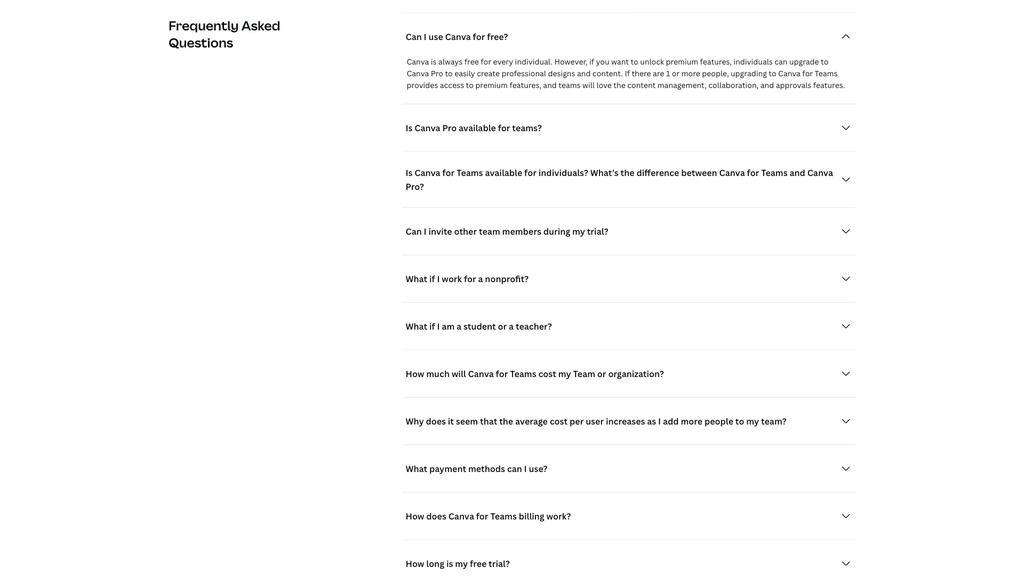 Task type: vqa. For each thing, say whether or not it's contained in the screenshot.
what to the top
yes



Task type: locate. For each thing, give the bounding box(es) containing it.
for inside what if i work for a nonprofit? dropdown button
[[464, 273, 476, 285]]

2 can from the top
[[406, 226, 422, 237]]

more right add at the bottom
[[681, 416, 703, 427]]

to right people on the bottom of page
[[736, 416, 745, 427]]

1 vertical spatial if
[[429, 273, 435, 285]]

1 what from the top
[[406, 273, 427, 285]]

individual.
[[515, 57, 553, 67]]

0 horizontal spatial trial?
[[489, 558, 510, 570]]

does
[[426, 416, 446, 427], [426, 511, 446, 522]]

1 vertical spatial available
[[485, 167, 523, 178]]

increases
[[606, 416, 645, 427]]

team
[[479, 226, 500, 237]]

between
[[681, 167, 717, 178]]

1 vertical spatial pro
[[443, 122, 457, 134]]

1 vertical spatial premium
[[476, 80, 508, 90]]

what left work
[[406, 273, 427, 285]]

2 vertical spatial how
[[406, 558, 424, 570]]

i inside what payment methods can i use? dropdown button
[[524, 463, 527, 475]]

premium up 1
[[666, 57, 698, 67]]

available down teams?
[[485, 167, 523, 178]]

1 vertical spatial is
[[447, 558, 453, 570]]

2 is from the top
[[406, 167, 413, 178]]

what if i am a student or a teacher? button
[[403, 316, 856, 337]]

if inside 'what if i am a student or a teacher?' dropdown button
[[429, 321, 435, 332]]

can
[[775, 57, 788, 67], [507, 463, 522, 475]]

1 vertical spatial the
[[621, 167, 635, 178]]

billing
[[519, 511, 545, 522]]

i inside what if i work for a nonprofit? dropdown button
[[437, 273, 440, 285]]

student
[[464, 321, 496, 332]]

2 horizontal spatial a
[[509, 321, 514, 332]]

1 vertical spatial trial?
[[489, 558, 510, 570]]

how
[[406, 368, 424, 380], [406, 511, 424, 522], [406, 558, 424, 570]]

access
[[440, 80, 464, 90]]

how does canva for teams billing work? button
[[403, 506, 856, 527]]

2 what from the top
[[406, 321, 427, 332]]

1 vertical spatial can
[[507, 463, 522, 475]]

the right the that
[[499, 416, 513, 427]]

0 vertical spatial is
[[406, 122, 413, 134]]

if
[[590, 57, 594, 67], [429, 273, 435, 285], [429, 321, 435, 332]]

designs
[[548, 69, 575, 79]]

is down the provides
[[406, 122, 413, 134]]

can left upgrade
[[775, 57, 788, 67]]

premium down create
[[476, 80, 508, 90]]

can left use?
[[507, 463, 522, 475]]

1 is from the top
[[406, 122, 413, 134]]

that
[[480, 416, 497, 427]]

if left am
[[429, 321, 435, 332]]

0 vertical spatial does
[[426, 416, 446, 427]]

approvals
[[776, 80, 812, 90]]

if left 'you'
[[590, 57, 594, 67]]

does up long
[[426, 511, 446, 522]]

can
[[406, 31, 422, 42], [406, 226, 422, 237]]

the down if on the top right of the page
[[614, 80, 626, 90]]

or right "team" on the right bottom
[[597, 368, 606, 380]]

can for can i invite other team members during my trial?
[[406, 226, 422, 237]]

i left use?
[[524, 463, 527, 475]]

a
[[478, 273, 483, 285], [457, 321, 462, 332], [509, 321, 514, 332]]

pro down always
[[431, 69, 443, 79]]

0 vertical spatial can
[[406, 31, 422, 42]]

2 horizontal spatial or
[[672, 69, 680, 79]]

trial? inside dropdown button
[[489, 558, 510, 570]]

teacher?
[[516, 321, 552, 332]]

a right am
[[457, 321, 462, 332]]

1 horizontal spatial premium
[[666, 57, 698, 67]]

1 vertical spatial can
[[406, 226, 422, 237]]

management,
[[658, 80, 707, 90]]

0 vertical spatial free
[[465, 57, 479, 67]]

how inside dropdown button
[[406, 368, 424, 380]]

what for what payment methods can i use?
[[406, 463, 427, 475]]

1 vertical spatial or
[[498, 321, 507, 332]]

more inside canva is always free for every individual. however, if you want to unlock premium features, individuals can upgrade to canva pro to easily create professional designs and content. if there are 1 or more people, upgrading to canva for teams provides access to premium features, and teams will love the content management, collaboration, and approvals features.
[[682, 69, 700, 79]]

0 vertical spatial if
[[590, 57, 594, 67]]

1 horizontal spatial or
[[597, 368, 606, 380]]

can inside dropdown button
[[507, 463, 522, 475]]

or inside canva is always free for every individual. however, if you want to unlock premium features, individuals can upgrade to canva pro to easily create professional designs and content. if there are 1 or more people, upgrading to canva for teams provides access to premium features, and teams will love the content management, collaboration, and approvals features.
[[672, 69, 680, 79]]

is left always
[[431, 57, 437, 67]]

available inside is canva for teams available for individuals? what's the difference between canva for teams and canva pro?
[[485, 167, 523, 178]]

1 vertical spatial more
[[681, 416, 703, 427]]

pro?
[[406, 181, 424, 192]]

pro inside canva is always free for every individual. however, if you want to unlock premium features, individuals can upgrade to canva pro to easily create professional designs and content. if there are 1 or more people, upgrading to canva for teams provides access to premium features, and teams will love the content management, collaboration, and approvals features.
[[431, 69, 443, 79]]

pro inside dropdown button
[[443, 122, 457, 134]]

cost left per
[[550, 416, 568, 427]]

will left love
[[583, 80, 595, 90]]

0 vertical spatial premium
[[666, 57, 698, 67]]

is canva for teams available for individuals? what's the difference between canva for teams and canva pro?
[[406, 167, 833, 192]]

2 how from the top
[[406, 511, 424, 522]]

will right much
[[452, 368, 466, 380]]

i right 'as'
[[658, 416, 661, 427]]

0 horizontal spatial or
[[498, 321, 507, 332]]

will
[[583, 80, 595, 90], [452, 368, 466, 380]]

1 vertical spatial will
[[452, 368, 466, 380]]

more inside dropdown button
[[681, 416, 703, 427]]

i left invite
[[424, 226, 427, 237]]

payment
[[429, 463, 466, 475]]

1 vertical spatial what
[[406, 321, 427, 332]]

individuals?
[[539, 167, 588, 178]]

what if i work for a nonprofit? button
[[403, 268, 856, 290]]

or right 1
[[672, 69, 680, 79]]

per
[[570, 416, 584, 427]]

to down easily
[[466, 80, 474, 90]]

1 horizontal spatial will
[[583, 80, 595, 90]]

frequently asked questions
[[169, 17, 280, 51]]

what payment methods can i use? button
[[403, 458, 856, 480]]

can left use at top left
[[406, 31, 422, 42]]

what left am
[[406, 321, 427, 332]]

free inside dropdown button
[[470, 558, 487, 570]]

more up management,
[[682, 69, 700, 79]]

the inside dropdown button
[[499, 416, 513, 427]]

1 vertical spatial is
[[406, 167, 413, 178]]

pro down access
[[443, 122, 457, 134]]

1 can from the top
[[406, 31, 422, 42]]

how does canva for teams billing work?
[[406, 511, 571, 522]]

0 horizontal spatial can
[[507, 463, 522, 475]]

0 horizontal spatial will
[[452, 368, 466, 380]]

does inside dropdown button
[[426, 511, 446, 522]]

difference
[[637, 167, 679, 178]]

teams inside canva is always free for every individual. however, if you want to unlock premium features, individuals can upgrade to canva pro to easily create professional designs and content. if there are 1 or more people, upgrading to canva for teams provides access to premium features, and teams will love the content management, collaboration, and approvals features.
[[815, 69, 838, 79]]

more
[[682, 69, 700, 79], [681, 416, 703, 427]]

1 vertical spatial how
[[406, 511, 424, 522]]

features, up 'people,'
[[700, 57, 732, 67]]

seem
[[456, 416, 478, 427]]

1 horizontal spatial can
[[775, 57, 788, 67]]

my
[[572, 226, 585, 237], [558, 368, 571, 380], [747, 416, 759, 427], [455, 558, 468, 570]]

1 vertical spatial free
[[470, 558, 487, 570]]

i inside the can i invite other team members during my trial? dropdown button
[[424, 226, 427, 237]]

is inside is canva for teams available for individuals? what's the difference between canva for teams and canva pro?
[[406, 167, 413, 178]]

0 horizontal spatial is
[[431, 57, 437, 67]]

for inside how does canva for teams billing work? dropdown button
[[476, 511, 488, 522]]

what for what if i am a student or a teacher?
[[406, 321, 427, 332]]

if inside what if i work for a nonprofit? dropdown button
[[429, 273, 435, 285]]

cost
[[539, 368, 556, 380], [550, 416, 568, 427]]

for inside how much will canva for teams cost my team or organization? dropdown button
[[496, 368, 508, 380]]

1 horizontal spatial trial?
[[587, 226, 609, 237]]

frequently
[[169, 17, 239, 34]]

a left nonprofit?
[[478, 273, 483, 285]]

the inside canva is always free for every individual. however, if you want to unlock premium features, individuals can upgrade to canva pro to easily create professional designs and content. if there are 1 or more people, upgrading to canva for teams provides access to premium features, and teams will love the content management, collaboration, and approvals features.
[[614, 80, 626, 90]]

cost left "team" on the right bottom
[[539, 368, 556, 380]]

1 horizontal spatial features,
[[700, 57, 732, 67]]

is
[[406, 122, 413, 134], [406, 167, 413, 178]]

3 what from the top
[[406, 463, 427, 475]]

can left invite
[[406, 226, 422, 237]]

i left am
[[437, 321, 440, 332]]

free right long
[[470, 558, 487, 570]]

is up pro? at the left top of the page
[[406, 167, 413, 178]]

1 horizontal spatial is
[[447, 558, 453, 570]]

0 vertical spatial more
[[682, 69, 700, 79]]

0 vertical spatial will
[[583, 80, 595, 90]]

0 vertical spatial cost
[[539, 368, 556, 380]]

to
[[631, 57, 639, 67], [821, 57, 829, 67], [445, 69, 453, 79], [769, 69, 777, 79], [466, 80, 474, 90], [736, 416, 745, 427]]

1 how from the top
[[406, 368, 424, 380]]

0 vertical spatial how
[[406, 368, 424, 380]]

i left work
[[437, 273, 440, 285]]

or
[[672, 69, 680, 79], [498, 321, 507, 332], [597, 368, 606, 380]]

to down the individuals
[[769, 69, 777, 79]]

available
[[459, 122, 496, 134], [485, 167, 523, 178]]

how much will canva for teams cost my team or organization?
[[406, 368, 664, 380]]

0 vertical spatial what
[[406, 273, 427, 285]]

trial? right during
[[587, 226, 609, 237]]

free up easily
[[465, 57, 479, 67]]

for
[[473, 31, 485, 42], [481, 57, 491, 67], [803, 69, 813, 79], [498, 122, 510, 134], [443, 167, 455, 178], [525, 167, 537, 178], [747, 167, 759, 178], [464, 273, 476, 285], [496, 368, 508, 380], [476, 511, 488, 522]]

does inside dropdown button
[[426, 416, 446, 427]]

if inside canva is always free for every individual. however, if you want to unlock premium features, individuals can upgrade to canva pro to easily create professional designs and content. if there are 1 or more people, upgrading to canva for teams provides access to premium features, and teams will love the content management, collaboration, and approvals features.
[[590, 57, 594, 67]]

available down access
[[459, 122, 496, 134]]

0 horizontal spatial features,
[[510, 80, 542, 90]]

features,
[[700, 57, 732, 67], [510, 80, 542, 90]]

features.
[[814, 80, 845, 90]]

2 vertical spatial or
[[597, 368, 606, 380]]

0 vertical spatial can
[[775, 57, 788, 67]]

0 vertical spatial trial?
[[587, 226, 609, 237]]

my right long
[[455, 558, 468, 570]]

the
[[614, 80, 626, 90], [621, 167, 635, 178], [499, 416, 513, 427]]

does left it
[[426, 416, 446, 427]]

or right student
[[498, 321, 507, 332]]

pro
[[431, 69, 443, 79], [443, 122, 457, 134]]

provides
[[407, 80, 438, 90]]

2 vertical spatial the
[[499, 416, 513, 427]]

0 vertical spatial pro
[[431, 69, 443, 79]]

free?
[[487, 31, 508, 42]]

i left use at top left
[[424, 31, 427, 42]]

0 vertical spatial is
[[431, 57, 437, 67]]

trial? down how does canva for teams billing work?
[[489, 558, 510, 570]]

features, down professional
[[510, 80, 542, 90]]

teams inside dropdown button
[[491, 511, 517, 522]]

2 vertical spatial if
[[429, 321, 435, 332]]

1 horizontal spatial a
[[478, 273, 483, 285]]

what inside dropdown button
[[406, 321, 427, 332]]

what left the payment
[[406, 463, 427, 475]]

3 how from the top
[[406, 558, 424, 570]]

0 vertical spatial the
[[614, 80, 626, 90]]

i inside 'what if i am a student or a teacher?' dropdown button
[[437, 321, 440, 332]]

2 vertical spatial what
[[406, 463, 427, 475]]

the right the what's
[[621, 167, 635, 178]]

my left "team" on the right bottom
[[558, 368, 571, 380]]

are
[[653, 69, 665, 79]]

1 vertical spatial does
[[426, 511, 446, 522]]

what
[[406, 273, 427, 285], [406, 321, 427, 332], [406, 463, 427, 475]]

if left work
[[429, 273, 435, 285]]

is right long
[[447, 558, 453, 570]]

my right during
[[572, 226, 585, 237]]

trial? inside dropdown button
[[587, 226, 609, 237]]

a left teacher? at the right of page
[[509, 321, 514, 332]]

people
[[705, 416, 734, 427]]

premium
[[666, 57, 698, 67], [476, 80, 508, 90]]

teams
[[815, 69, 838, 79], [457, 167, 483, 178], [761, 167, 788, 178], [510, 368, 537, 380], [491, 511, 517, 522]]

0 vertical spatial or
[[672, 69, 680, 79]]



Task type: describe. For each thing, give the bounding box(es) containing it.
professional
[[502, 69, 546, 79]]

1 vertical spatial cost
[[550, 416, 568, 427]]

teams?
[[512, 122, 542, 134]]

easily
[[455, 69, 475, 79]]

teams
[[559, 80, 581, 90]]

work?
[[547, 511, 571, 522]]

my inside dropdown button
[[455, 558, 468, 570]]

a inside dropdown button
[[478, 273, 483, 285]]

members
[[502, 226, 541, 237]]

can i use canva for free?
[[406, 31, 508, 42]]

during
[[543, 226, 570, 237]]

or inside dropdown button
[[498, 321, 507, 332]]

unlock
[[640, 57, 664, 67]]

what payment methods can i use?
[[406, 463, 548, 475]]

1
[[666, 69, 670, 79]]

team?
[[761, 416, 787, 427]]

why
[[406, 416, 424, 427]]

create
[[477, 69, 500, 79]]

you
[[596, 57, 610, 67]]

asked
[[241, 17, 280, 34]]

invite
[[429, 226, 452, 237]]

can i use canva for free? button
[[403, 26, 856, 47]]

average
[[515, 416, 548, 427]]

it
[[448, 416, 454, 427]]

does for how
[[426, 511, 446, 522]]

if
[[625, 69, 630, 79]]

always
[[439, 57, 463, 67]]

for inside the can i use canva for free? dropdown button
[[473, 31, 485, 42]]

0 vertical spatial features,
[[700, 57, 732, 67]]

how much will canva for teams cost my team or organization? button
[[403, 363, 856, 385]]

upgrading
[[731, 69, 767, 79]]

to up there
[[631, 57, 639, 67]]

content.
[[593, 69, 623, 79]]

is canva pro available for teams? button
[[403, 117, 856, 139]]

individuals
[[734, 57, 773, 67]]

what if i am a student or a teacher?
[[406, 321, 552, 332]]

want
[[611, 57, 629, 67]]

how long is my free trial? button
[[403, 553, 856, 575]]

will inside canva is always free for every individual. however, if you want to unlock premium features, individuals can upgrade to canva pro to easily create professional designs and content. if there are 1 or more people, upgrading to canva for teams provides access to premium features, and teams will love the content management, collaboration, and approvals features.
[[583, 80, 595, 90]]

canva inside dropdown button
[[449, 511, 474, 522]]

will inside dropdown button
[[452, 368, 466, 380]]

team
[[573, 368, 595, 380]]

if for what if i work for a nonprofit?
[[429, 273, 435, 285]]

my left "team?"
[[747, 416, 759, 427]]

to inside dropdown button
[[736, 416, 745, 427]]

can i invite other team members during my trial?
[[406, 226, 609, 237]]

how for how does canva for teams billing work?
[[406, 511, 424, 522]]

free inside canva is always free for every individual. however, if you want to unlock premium features, individuals can upgrade to canva pro to easily create professional designs and content. if there are 1 or more people, upgrading to canva for teams provides access to premium features, and teams will love the content management, collaboration, and approvals features.
[[465, 57, 479, 67]]

why does it seem that the average cost per user increases as i add more people to my team?
[[406, 416, 787, 427]]

is for is canva for teams available for individuals? what's the difference between canva for teams and canva pro?
[[406, 167, 413, 178]]

how long is my free trial?
[[406, 558, 510, 570]]

or inside dropdown button
[[597, 368, 606, 380]]

the inside is canva for teams available for individuals? what's the difference between canva for teams and canva pro?
[[621, 167, 635, 178]]

i inside why does it seem that the average cost per user increases as i add more people to my team? dropdown button
[[658, 416, 661, 427]]

people,
[[702, 69, 729, 79]]

collaboration,
[[709, 80, 759, 90]]

for inside is canva pro available for teams? dropdown button
[[498, 122, 510, 134]]

is for is canva pro available for teams?
[[406, 122, 413, 134]]

much
[[426, 368, 450, 380]]

upgrade
[[790, 57, 819, 67]]

methods
[[468, 463, 505, 475]]

is inside canva is always free for every individual. however, if you want to unlock premium features, individuals can upgrade to canva pro to easily create professional designs and content. if there are 1 or more people, upgrading to canva for teams provides access to premium features, and teams will love the content management, collaboration, and approvals features.
[[431, 57, 437, 67]]

is inside dropdown button
[[447, 558, 453, 570]]

work
[[442, 273, 462, 285]]

why does it seem that the average cost per user increases as i add more people to my team? button
[[403, 411, 856, 432]]

there
[[632, 69, 651, 79]]

nonprofit?
[[485, 273, 529, 285]]

use
[[429, 31, 443, 42]]

long
[[426, 558, 444, 570]]

0 horizontal spatial premium
[[476, 80, 508, 90]]

love
[[597, 80, 612, 90]]

what if i work for a nonprofit?
[[406, 273, 529, 285]]

does for why
[[426, 416, 446, 427]]

other
[[454, 226, 477, 237]]

what for what if i work for a nonprofit?
[[406, 273, 427, 285]]

organization?
[[608, 368, 664, 380]]

as
[[647, 416, 656, 427]]

questions
[[169, 34, 233, 51]]

to right upgrade
[[821, 57, 829, 67]]

is canva pro available for teams?
[[406, 122, 542, 134]]

0 horizontal spatial a
[[457, 321, 462, 332]]

user
[[586, 416, 604, 427]]

1 vertical spatial features,
[[510, 80, 542, 90]]

am
[[442, 321, 455, 332]]

is canva for teams available for individuals? what's the difference between canva for teams and canva pro? button
[[403, 165, 856, 195]]

can inside canva is always free for every individual. however, if you want to unlock premium features, individuals can upgrade to canva pro to easily create professional designs and content. if there are 1 or more people, upgrading to canva for teams provides access to premium features, and teams will love the content management, collaboration, and approvals features.
[[775, 57, 788, 67]]

0 vertical spatial available
[[459, 122, 496, 134]]

and inside is canva for teams available for individuals? what's the difference between canva for teams and canva pro?
[[790, 167, 806, 178]]

i inside the can i use canva for free? dropdown button
[[424, 31, 427, 42]]

if for what if i am a student or a teacher?
[[429, 321, 435, 332]]

to down always
[[445, 69, 453, 79]]

can i invite other team members during my trial? button
[[403, 221, 856, 242]]

what's
[[591, 167, 619, 178]]

can for can i use canva for free?
[[406, 31, 422, 42]]

however,
[[555, 57, 588, 67]]

add
[[663, 416, 679, 427]]

how for how long is my free trial?
[[406, 558, 424, 570]]

how for how much will canva for teams cost my team or organization?
[[406, 368, 424, 380]]

teams inside dropdown button
[[510, 368, 537, 380]]

content
[[628, 80, 656, 90]]

use?
[[529, 463, 548, 475]]

every
[[493, 57, 513, 67]]

canva is always free for every individual. however, if you want to unlock premium features, individuals can upgrade to canva pro to easily create professional designs and content. if there are 1 or more people, upgrading to canva for teams provides access to premium features, and teams will love the content management, collaboration, and approvals features.
[[407, 57, 845, 90]]



